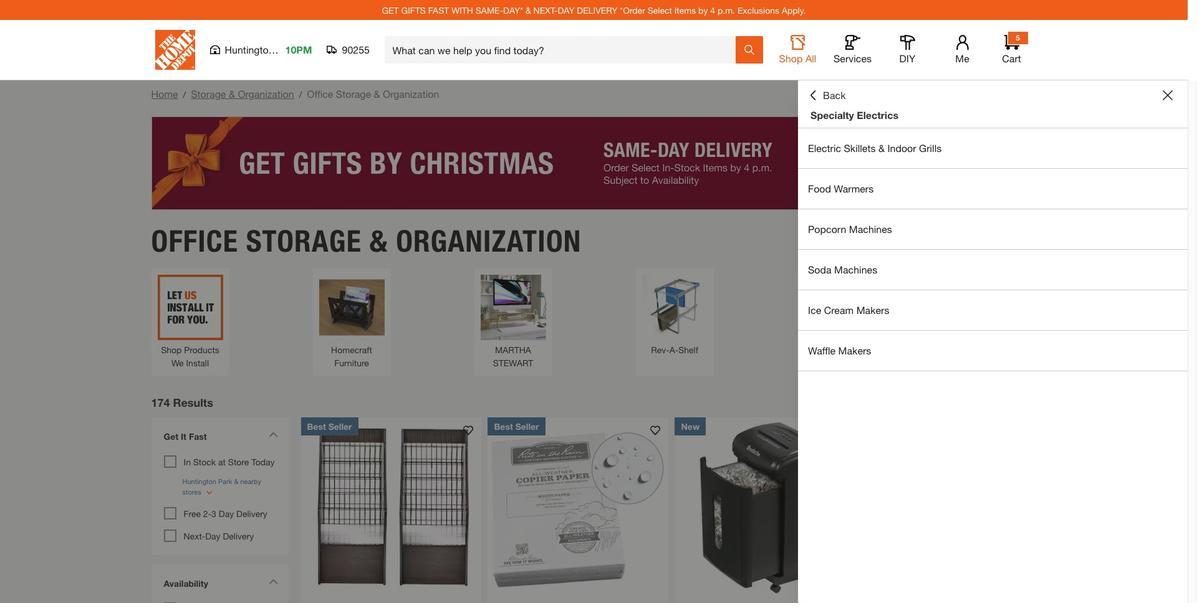 Task type: describe. For each thing, give the bounding box(es) containing it.
174
[[151, 396, 170, 409]]

apply.
[[782, 5, 806, 15]]

electric skillets & indoor grills
[[808, 142, 942, 154]]

martha
[[495, 345, 531, 355]]

soda machines
[[808, 264, 877, 276]]

electrics
[[857, 109, 899, 121]]

all
[[806, 52, 816, 64]]

grills
[[919, 142, 942, 154]]

in stock at store today
[[184, 457, 275, 467]]

martha stewart link
[[480, 275, 546, 369]]

storage & organization link
[[191, 88, 294, 100]]

next-
[[184, 531, 205, 542]]

best seller for wooden free standing 6-tier display literature brochure magazine rack in black (2-pack) image
[[307, 421, 352, 432]]

products
[[184, 345, 219, 355]]

shop products we install
[[161, 345, 219, 368]]

shop for shop all
[[779, 52, 803, 64]]

sponsored banner image
[[151, 117, 1037, 210]]

availability
[[164, 578, 208, 589]]

shop products we install link
[[157, 275, 223, 369]]

shop for shop products we install
[[161, 345, 182, 355]]

with
[[452, 5, 473, 15]]

drawer close image
[[1163, 90, 1173, 100]]

rev-a-shelf
[[651, 345, 698, 355]]

at
[[218, 457, 226, 467]]

menu containing electric skillets & indoor grills
[[798, 128, 1188, 372]]

best seller for all-weather 8-1/2 in. x 11 in. 20 lbs. bulk copier paper, white (500-sheet pack) image on the bottom
[[494, 421, 539, 432]]

mounted
[[828, 345, 863, 355]]

4
[[710, 5, 715, 15]]

popcorn machines
[[808, 223, 892, 235]]

seller for all-weather 8-1/2 in. x 11 in. 20 lbs. bulk copier paper, white (500-sheet pack) image on the bottom
[[515, 421, 539, 432]]

diy button
[[888, 35, 928, 65]]

park
[[277, 44, 297, 55]]

it
[[181, 431, 186, 442]]

1 vertical spatial makers
[[838, 345, 871, 357]]

next-
[[534, 5, 558, 15]]

popcorn machines link
[[798, 210, 1188, 249]]

10pm
[[285, 44, 312, 55]]

free
[[184, 509, 201, 519]]

waffle makers
[[808, 345, 871, 357]]

install
[[186, 358, 209, 368]]

cart
[[1002, 52, 1021, 64]]

best for all-weather 8-1/2 in. x 11 in. 20 lbs. bulk copier paper, white (500-sheet pack) image on the bottom
[[494, 421, 513, 432]]

wall mounted
[[809, 345, 863, 355]]

*order
[[620, 5, 645, 15]]

home
[[151, 88, 178, 100]]

free 2-3 day delivery
[[184, 509, 267, 519]]

shop products we install image
[[157, 275, 223, 340]]

homecraft furniture
[[331, 345, 372, 368]]

specialty electrics
[[811, 109, 899, 121]]

services button
[[833, 35, 873, 65]]

furniture
[[334, 358, 369, 368]]

cream
[[824, 304, 854, 316]]

next-day delivery
[[184, 531, 254, 542]]

back button
[[808, 89, 846, 102]]

food
[[808, 183, 831, 195]]

warmers
[[834, 183, 874, 195]]

indoor
[[888, 142, 916, 154]]

get it fast link
[[157, 424, 282, 452]]

soda
[[808, 264, 832, 276]]

new
[[681, 421, 700, 432]]

martha stewart image
[[480, 275, 546, 340]]

seller for wooden free standing 6-tier display literature brochure magazine rack in black (2-pack) image
[[328, 421, 352, 432]]

the home depot logo image
[[155, 30, 195, 70]]

cart 5
[[1002, 33, 1021, 64]]

0 vertical spatial day
[[219, 509, 234, 519]]

office storage & organization
[[151, 223, 581, 259]]

machines for popcorn machines
[[849, 223, 892, 235]]

shop all
[[779, 52, 816, 64]]

get it fast
[[164, 431, 207, 442]]

day
[[558, 5, 575, 15]]

next-day delivery link
[[184, 531, 254, 542]]

ice
[[808, 304, 821, 316]]

martha stewart
[[493, 345, 533, 368]]

get
[[382, 5, 399, 15]]

174 results
[[151, 396, 213, 409]]

machines for soda machines
[[834, 264, 877, 276]]

1 / from the left
[[183, 89, 186, 100]]



Task type: locate. For each thing, give the bounding box(es) containing it.
0 horizontal spatial office
[[151, 223, 238, 259]]

1 vertical spatial day
[[205, 531, 220, 542]]

food warmers
[[808, 183, 874, 195]]

homecraft furniture link
[[319, 275, 384, 369]]

feedback link image
[[1180, 211, 1197, 278]]

in
[[184, 457, 191, 467]]

0 horizontal spatial /
[[183, 89, 186, 100]]

1 horizontal spatial office
[[307, 88, 333, 100]]

same-
[[476, 5, 503, 15]]

wall mounted image
[[803, 275, 869, 340]]

shop up we
[[161, 345, 182, 355]]

home link
[[151, 88, 178, 100]]

fast
[[428, 5, 449, 15]]

today
[[251, 457, 275, 467]]

huntington
[[225, 44, 274, 55]]

exclusions
[[738, 5, 779, 15]]

wall
[[809, 345, 826, 355]]

get gifts fast with same-day* & next-day delivery *order select items by 4 p.m. exclusions apply.
[[382, 5, 806, 15]]

1 vertical spatial machines
[[834, 264, 877, 276]]

day right 3
[[219, 509, 234, 519]]

me button
[[942, 35, 982, 65]]

0 vertical spatial makers
[[857, 304, 889, 316]]

1 seller from the left
[[328, 421, 352, 432]]

ice cream makers
[[808, 304, 889, 316]]

free 2-3 day delivery link
[[184, 509, 267, 519]]

by
[[698, 5, 708, 15]]

1 vertical spatial delivery
[[223, 531, 254, 542]]

gifts
[[401, 5, 426, 15]]

machines right "popcorn"
[[849, 223, 892, 235]]

seller
[[328, 421, 352, 432], [515, 421, 539, 432]]

makers right cream
[[857, 304, 889, 316]]

delivery down "free 2-3 day delivery" link at the left bottom of the page
[[223, 531, 254, 542]]

delivery right 3
[[236, 509, 267, 519]]

stock
[[193, 457, 216, 467]]

1 horizontal spatial best
[[494, 421, 513, 432]]

90255
[[342, 44, 370, 55]]

30 l/7.9 gal. paper shredder cross cut document shredder for credit card/cd/junk mail shredder for office home image
[[675, 417, 856, 598]]

0 vertical spatial shop
[[779, 52, 803, 64]]

& inside 'link'
[[878, 142, 885, 154]]

office supplies image
[[965, 275, 1030, 340]]

results
[[173, 396, 213, 409]]

menu
[[798, 128, 1188, 372]]

popcorn
[[808, 223, 846, 235]]

homecraft furniture image
[[319, 275, 384, 340]]

me
[[955, 52, 969, 64]]

/
[[183, 89, 186, 100], [299, 89, 302, 100]]

machines right soda on the top of page
[[834, 264, 877, 276]]

wooden free standing 6-tier display literature brochure magazine rack in black (2-pack) image
[[301, 417, 482, 598]]

select
[[648, 5, 672, 15]]

organization
[[238, 88, 294, 100], [383, 88, 439, 100], [396, 223, 581, 259]]

shop
[[779, 52, 803, 64], [161, 345, 182, 355]]

shop inside button
[[779, 52, 803, 64]]

electric
[[808, 142, 841, 154]]

diy
[[900, 52, 916, 64]]

0 horizontal spatial shop
[[161, 345, 182, 355]]

1 vertical spatial shop
[[161, 345, 182, 355]]

specialty
[[811, 109, 854, 121]]

delivery
[[577, 5, 618, 15]]

wall mounted link
[[803, 275, 869, 356]]

machines inside "link"
[[849, 223, 892, 235]]

2-
[[203, 509, 211, 519]]

soda machines link
[[798, 250, 1188, 290]]

huntington park
[[225, 44, 297, 55]]

0 horizontal spatial seller
[[328, 421, 352, 432]]

/ right home link
[[183, 89, 186, 100]]

best seller
[[307, 421, 352, 432], [494, 421, 539, 432]]

p.m.
[[718, 5, 735, 15]]

0 vertical spatial delivery
[[236, 509, 267, 519]]

2 best from the left
[[494, 421, 513, 432]]

fast
[[189, 431, 207, 442]]

ice cream makers link
[[798, 291, 1188, 330]]

makers right waffle
[[838, 345, 871, 357]]

stewart
[[493, 358, 533, 368]]

shelf
[[679, 345, 698, 355]]

in stock at store today link
[[184, 457, 275, 467]]

makers
[[857, 304, 889, 316], [838, 345, 871, 357]]

2 / from the left
[[299, 89, 302, 100]]

1 horizontal spatial shop
[[779, 52, 803, 64]]

0 horizontal spatial best seller
[[307, 421, 352, 432]]

&
[[526, 5, 531, 15], [229, 88, 235, 100], [374, 88, 380, 100], [878, 142, 885, 154], [370, 223, 388, 259]]

rev-
[[651, 345, 669, 355]]

3
[[211, 509, 216, 519]]

day*
[[503, 5, 523, 15]]

1 best from the left
[[307, 421, 326, 432]]

shop left "all"
[[779, 52, 803, 64]]

waffle makers link
[[798, 331, 1188, 371]]

day down 3
[[205, 531, 220, 542]]

1 horizontal spatial seller
[[515, 421, 539, 432]]

electric skillets & indoor grills link
[[798, 128, 1188, 168]]

shop inside shop products we install
[[161, 345, 182, 355]]

0 vertical spatial machines
[[849, 223, 892, 235]]

rev a shelf image
[[642, 275, 707, 340]]

items
[[674, 5, 696, 15]]

0 horizontal spatial best
[[307, 421, 326, 432]]

homecraft
[[331, 345, 372, 355]]

shop all button
[[778, 35, 818, 65]]

1 horizontal spatial /
[[299, 89, 302, 100]]

store
[[228, 457, 249, 467]]

back
[[823, 89, 846, 101]]

1 horizontal spatial best seller
[[494, 421, 539, 432]]

a-
[[669, 345, 679, 355]]

all-weather 8-1/2 in. x 11 in. 20 lbs. bulk copier paper, white (500-sheet pack) image
[[488, 417, 669, 598]]

services
[[834, 52, 872, 64]]

waffle
[[808, 345, 836, 357]]

food warmers link
[[798, 169, 1188, 209]]

/ down 10pm
[[299, 89, 302, 100]]

availability link
[[157, 571, 282, 600]]

What can we help you find today? search field
[[393, 37, 735, 63]]

2 seller from the left
[[515, 421, 539, 432]]

5
[[1016, 33, 1020, 42]]

2 best seller from the left
[[494, 421, 539, 432]]

1 best seller from the left
[[307, 421, 352, 432]]

1 vertical spatial office
[[151, 223, 238, 259]]

rev-a-shelf link
[[642, 275, 707, 356]]

delivery
[[236, 509, 267, 519], [223, 531, 254, 542]]

storage
[[191, 88, 226, 100], [336, 88, 371, 100], [246, 223, 362, 259]]

home / storage & organization / office storage & organization
[[151, 88, 439, 100]]

day
[[219, 509, 234, 519], [205, 531, 220, 542]]

0 vertical spatial office
[[307, 88, 333, 100]]

get
[[164, 431, 178, 442]]

best for wooden free standing 6-tier display literature brochure magazine rack in black (2-pack) image
[[307, 421, 326, 432]]



Task type: vqa. For each thing, say whether or not it's contained in the screenshot.
1608
no



